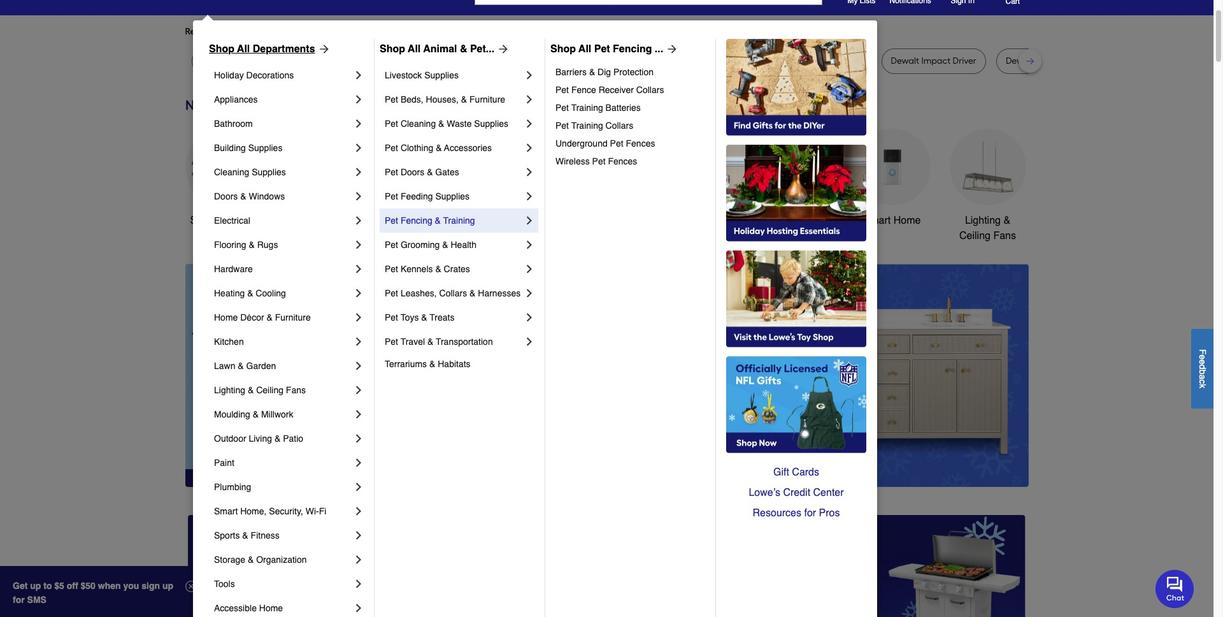 Task type: locate. For each thing, give the bounding box(es) containing it.
e
[[1198, 354, 1209, 359], [1198, 359, 1209, 364]]

2 arrow right image from the left
[[664, 43, 679, 55]]

christmas
[[487, 215, 533, 226]]

0 vertical spatial doors
[[401, 167, 425, 177]]

pet grooming & health link
[[385, 233, 523, 257]]

None search field
[[475, 0, 823, 17]]

3 set from the left
[[690, 55, 703, 66]]

pet inside pet beds, houses, & furniture link
[[385, 94, 398, 105]]

chevron right image for storage & organization
[[353, 553, 365, 566]]

home inside smart home link
[[894, 215, 921, 226]]

chevron right image for cleaning supplies
[[353, 166, 365, 178]]

paint link
[[214, 451, 353, 475]]

3 shop from the left
[[551, 43, 576, 55]]

0 vertical spatial fencing
[[613, 43, 652, 55]]

5 dewalt from the left
[[732, 55, 761, 66]]

chevron right image for home décor & furniture
[[353, 311, 365, 324]]

0 vertical spatial training
[[572, 103, 604, 113]]

you up the shop all animal & pet...
[[415, 26, 429, 37]]

0 horizontal spatial shop
[[209, 43, 235, 55]]

all
[[237, 43, 250, 55], [408, 43, 421, 55], [579, 43, 592, 55], [217, 215, 228, 226]]

6 dewalt from the left
[[892, 55, 920, 66]]

training inside pet training batteries link
[[572, 103, 604, 113]]

1 horizontal spatial shop
[[380, 43, 405, 55]]

0 vertical spatial decorations
[[246, 70, 294, 80]]

shop down more suggestions for you link
[[380, 43, 405, 55]]

sports & fitness
[[214, 530, 280, 541]]

deals
[[231, 215, 257, 226]]

outdoor up equipment
[[665, 215, 702, 226]]

you left more
[[301, 26, 316, 37]]

smart home, security, wi-fi link
[[214, 499, 353, 523]]

0 horizontal spatial collars
[[440, 288, 467, 298]]

fences up wireless pet fences link
[[626, 138, 656, 149]]

& inside home décor & furniture link
[[267, 312, 273, 323]]

c
[[1198, 379, 1209, 384]]

chevron right image for pet cleaning & waste supplies
[[523, 117, 536, 130]]

supplies right waste
[[475, 119, 509, 129]]

for up departments
[[288, 26, 299, 37]]

home inside the accessible home link
[[259, 603, 283, 613]]

0 horizontal spatial up
[[30, 581, 41, 591]]

2 dewalt from the left
[[259, 55, 287, 66]]

pet inside "pet kennels & crates" link
[[385, 264, 398, 274]]

outdoor living & patio
[[214, 433, 304, 444]]

0 vertical spatial fences
[[626, 138, 656, 149]]

pet for pet clothing & accessories
[[385, 143, 398, 153]]

pet inside pet toys & treats link
[[385, 312, 398, 323]]

e up b
[[1198, 359, 1209, 364]]

fencing
[[613, 43, 652, 55], [401, 215, 433, 226]]

smart
[[864, 215, 891, 226], [214, 506, 238, 516]]

supplies down dewalt bit set
[[425, 70, 459, 80]]

2 horizontal spatial home
[[894, 215, 921, 226]]

0 horizontal spatial home
[[214, 312, 238, 323]]

& inside the flooring & rugs link
[[249, 240, 255, 250]]

1 driver from the left
[[539, 55, 563, 66]]

3 drill from the left
[[763, 55, 778, 66]]

pet training collars
[[556, 120, 634, 131]]

0 vertical spatial lighting & ceiling fans link
[[950, 129, 1027, 243]]

training for collars
[[572, 120, 604, 131]]

1 set from the left
[[466, 55, 479, 66]]

pet inside pet travel & transportation link
[[385, 337, 398, 347]]

d
[[1198, 364, 1209, 369]]

collars down "pet kennels & crates" link at the top left of page
[[440, 288, 467, 298]]

chevron right image for paint
[[353, 456, 365, 469]]

2 you from the left
[[415, 26, 429, 37]]

cleaning down building
[[214, 167, 249, 177]]

0 horizontal spatial arrow right image
[[495, 43, 510, 55]]

2 shop from the left
[[380, 43, 405, 55]]

pet inside pet fencing & training link
[[385, 215, 398, 226]]

0 horizontal spatial furniture
[[275, 312, 311, 323]]

collars down protection
[[637, 85, 665, 95]]

& inside sports & fitness link
[[242, 530, 248, 541]]

1 drill from the left
[[366, 55, 381, 66]]

visit the lowe's toy shop. image
[[727, 251, 867, 347]]

2 horizontal spatial impact
[[922, 55, 951, 66]]

arrow right image
[[495, 43, 510, 55], [1006, 375, 1018, 388]]

livestock supplies link
[[385, 63, 523, 87]]

chevron right image for kitchen
[[353, 335, 365, 348]]

training up health
[[444, 215, 475, 226]]

home décor & furniture
[[214, 312, 311, 323]]

& inside the outdoor living & patio 'link'
[[275, 433, 281, 444]]

pet clothing & accessories link
[[385, 136, 523, 160]]

pet inside pet training batteries link
[[556, 103, 569, 113]]

shop up barriers at the left
[[551, 43, 576, 55]]

travel
[[401, 337, 425, 347]]

pet inside pet fence receiver collars link
[[556, 85, 569, 95]]

supplies for building supplies
[[248, 143, 283, 153]]

0 vertical spatial furniture
[[470, 94, 506, 105]]

1 horizontal spatial smart
[[864, 215, 891, 226]]

electrical
[[214, 215, 250, 226]]

1 vertical spatial collars
[[606, 120, 634, 131]]

1 impact from the left
[[508, 55, 537, 66]]

4 drill from the left
[[1037, 55, 1052, 66]]

organization
[[256, 555, 307, 565]]

& inside the shop all animal & pet... link
[[460, 43, 468, 55]]

pet inside pet cleaning & waste supplies link
[[385, 119, 398, 129]]

1 horizontal spatial tools link
[[376, 129, 453, 228]]

chevron right image for bathroom
[[353, 117, 365, 130]]

officially licensed n f l gifts. shop now. image
[[727, 356, 867, 453]]

1 horizontal spatial impact
[[807, 55, 836, 66]]

training inside pet training collars link
[[572, 120, 604, 131]]

0 horizontal spatial you
[[301, 26, 316, 37]]

wireless pet fences link
[[556, 152, 707, 170]]

pet for pet doors & gates
[[385, 167, 398, 177]]

fencing up drill bit set
[[613, 43, 652, 55]]

1 dewalt from the left
[[201, 55, 230, 66]]

chevron right image for holiday decorations
[[353, 69, 365, 82]]

1 you from the left
[[301, 26, 316, 37]]

for down get
[[13, 595, 25, 605]]

0 vertical spatial home
[[894, 215, 921, 226]]

chevron right image for plumbing
[[353, 481, 365, 493]]

you for more suggestions for you
[[415, 26, 429, 37]]

0 horizontal spatial fans
[[286, 385, 306, 395]]

cooling
[[256, 288, 286, 298]]

lighting & ceiling fans
[[960, 215, 1017, 242], [214, 385, 306, 395]]

tools up equipment
[[705, 215, 728, 226]]

arrow right image
[[315, 43, 331, 55], [664, 43, 679, 55]]

arrow right image down more
[[315, 43, 331, 55]]

0 horizontal spatial arrow right image
[[315, 43, 331, 55]]

shop down recommended
[[209, 43, 235, 55]]

1 vertical spatial fans
[[286, 385, 306, 395]]

supplies for cleaning supplies
[[252, 167, 286, 177]]

cleaning up clothing
[[401, 119, 436, 129]]

1 vertical spatial fencing
[[401, 215, 433, 226]]

shop for shop all departments
[[209, 43, 235, 55]]

e up d
[[1198, 354, 1209, 359]]

dewalt for dewalt drill bit
[[335, 55, 364, 66]]

pet for pet travel & transportation
[[385, 337, 398, 347]]

beds,
[[401, 94, 424, 105]]

smart inside 'smart home, security, wi-fi' link
[[214, 506, 238, 516]]

training down fence
[[572, 103, 604, 113]]

underground pet fences link
[[556, 135, 707, 152]]

0 vertical spatial lighting & ceiling fans
[[960, 215, 1017, 242]]

fencing down feeding
[[401, 215, 433, 226]]

1 vertical spatial decorations
[[483, 230, 538, 242]]

0 horizontal spatial decorations
[[246, 70, 294, 80]]

0 horizontal spatial lighting & ceiling fans
[[214, 385, 306, 395]]

1 horizontal spatial arrow right image
[[664, 43, 679, 55]]

4 dewalt from the left
[[423, 55, 451, 66]]

outdoor tools & equipment link
[[663, 129, 740, 243]]

impact for impact driver bit
[[508, 55, 537, 66]]

barriers & dig protection
[[556, 67, 654, 77]]

1 vertical spatial outdoor
[[214, 433, 246, 444]]

1 horizontal spatial you
[[415, 26, 429, 37]]

lowe's credit center link
[[727, 483, 867, 503]]

pet inside shop all pet fencing ... link
[[595, 43, 610, 55]]

1 horizontal spatial bathroom
[[775, 215, 819, 226]]

furniture up waste
[[470, 94, 506, 105]]

chevron right image for flooring & rugs
[[353, 238, 365, 251]]

chevron right image for pet toys & treats
[[523, 311, 536, 324]]

collars down batteries
[[606, 120, 634, 131]]

pet for pet feeding supplies
[[385, 191, 398, 201]]

you
[[301, 26, 316, 37], [415, 26, 429, 37]]

for inside get up to $5 off $50 when you sign up for sms
[[13, 595, 25, 605]]

doors inside 'link'
[[401, 167, 425, 177]]

smart home, security, wi-fi
[[214, 506, 327, 516]]

impact
[[508, 55, 537, 66], [807, 55, 836, 66], [922, 55, 951, 66]]

7 dewalt from the left
[[1007, 55, 1035, 66]]

& inside barriers & dig protection link
[[590, 67, 596, 77]]

1 horizontal spatial lighting
[[966, 215, 1001, 226]]

1 horizontal spatial outdoor
[[665, 215, 702, 226]]

lawn & garden link
[[214, 354, 353, 378]]

chevron right image for outdoor living & patio
[[353, 432, 365, 445]]

fitness
[[251, 530, 280, 541]]

driver
[[539, 55, 563, 66], [838, 55, 862, 66], [953, 55, 977, 66]]

outdoor inside 'link'
[[214, 433, 246, 444]]

dewalt for dewalt
[[201, 55, 230, 66]]

pet doors & gates
[[385, 167, 459, 177]]

supplies up windows
[[252, 167, 286, 177]]

4 bit from the left
[[622, 55, 633, 66]]

all for departments
[[237, 43, 250, 55]]

pet fence receiver collars
[[556, 85, 665, 95]]

pet inside pet grooming & health link
[[385, 240, 398, 250]]

1 vertical spatial home
[[214, 312, 238, 323]]

terrariums
[[385, 359, 427, 369]]

2 vertical spatial training
[[444, 215, 475, 226]]

f e e d b a c k button
[[1192, 329, 1214, 408]]

flooring & rugs link
[[214, 233, 353, 257]]

training inside pet fencing & training link
[[444, 215, 475, 226]]

1 horizontal spatial collars
[[606, 120, 634, 131]]

& inside heating & cooling link
[[247, 288, 253, 298]]

3 dewalt from the left
[[335, 55, 364, 66]]

2 horizontal spatial tools
[[705, 215, 728, 226]]

up left to
[[30, 581, 41, 591]]

0 vertical spatial ceiling
[[960, 230, 991, 242]]

toys
[[401, 312, 419, 323]]

2 horizontal spatial driver
[[953, 55, 977, 66]]

1 horizontal spatial decorations
[[483, 230, 538, 242]]

1 horizontal spatial cleaning
[[401, 119, 436, 129]]

millwork
[[261, 409, 294, 419]]

decorations for holiday
[[246, 70, 294, 80]]

0 horizontal spatial lighting
[[214, 385, 245, 395]]

0 horizontal spatial smart
[[214, 506, 238, 516]]

scroll to item #4 image
[[747, 464, 778, 469]]

0 horizontal spatial lighting & ceiling fans link
[[214, 378, 353, 402]]

1 horizontal spatial fans
[[994, 230, 1017, 242]]

1 horizontal spatial up
[[163, 581, 173, 591]]

& inside outdoor tools & equipment
[[731, 215, 738, 226]]

clothing
[[401, 143, 434, 153]]

0 horizontal spatial doors
[[214, 191, 238, 201]]

kennels
[[401, 264, 433, 274]]

all down "recommended searches for you"
[[237, 43, 250, 55]]

1 vertical spatial lighting & ceiling fans
[[214, 385, 306, 395]]

2 impact from the left
[[807, 55, 836, 66]]

decorations down christmas
[[483, 230, 538, 242]]

pet for pet leashes, collars & harnesses
[[385, 288, 398, 298]]

training up underground in the top of the page
[[572, 120, 604, 131]]

pet fencing & training link
[[385, 208, 523, 233]]

0 horizontal spatial ceiling
[[256, 385, 284, 395]]

transportation
[[436, 337, 493, 347]]

0 vertical spatial bathroom
[[214, 119, 253, 129]]

arrow right image inside shop all pet fencing ... link
[[664, 43, 679, 55]]

holiday decorations
[[214, 70, 294, 80]]

fences down underground pet fences link
[[608, 156, 638, 166]]

2 horizontal spatial collars
[[637, 85, 665, 95]]

0 vertical spatial arrow right image
[[495, 43, 510, 55]]

1 up from the left
[[30, 581, 41, 591]]

& inside pet travel & transportation link
[[428, 337, 434, 347]]

crates
[[444, 264, 470, 274]]

& inside lawn & garden link
[[238, 361, 244, 371]]

2 horizontal spatial shop
[[551, 43, 576, 55]]

1 vertical spatial training
[[572, 120, 604, 131]]

& inside pet toys & treats link
[[422, 312, 428, 323]]

0 horizontal spatial impact
[[508, 55, 537, 66]]

2 vertical spatial collars
[[440, 288, 467, 298]]

tools down storage
[[214, 579, 235, 589]]

bit set
[[677, 55, 703, 66]]

chevron right image
[[523, 69, 536, 82], [353, 117, 365, 130], [523, 117, 536, 130], [353, 142, 365, 154], [523, 142, 536, 154], [353, 166, 365, 178], [353, 190, 365, 203], [523, 190, 536, 203], [353, 214, 365, 227], [353, 238, 365, 251], [353, 263, 365, 275], [523, 263, 536, 275], [523, 287, 536, 300], [353, 311, 365, 324], [353, 360, 365, 372], [353, 384, 365, 397], [353, 553, 365, 566], [353, 578, 365, 590]]

1 horizontal spatial doors
[[401, 167, 425, 177]]

lowe's credit center
[[749, 487, 844, 499]]

wireless
[[556, 156, 590, 166]]

pet clothing & accessories
[[385, 143, 492, 153]]

pet grooming & health
[[385, 240, 477, 250]]

get up to $5 off $50 when you sign up for sms
[[13, 581, 173, 605]]

1 horizontal spatial tools
[[403, 215, 427, 226]]

decorations inside "link"
[[483, 230, 538, 242]]

1 arrow right image from the left
[[315, 43, 331, 55]]

arrow right image inside the shop all animal & pet... link
[[495, 43, 510, 55]]

arrow right image up barriers & dig protection link
[[664, 43, 679, 55]]

f
[[1198, 349, 1209, 354]]

all right shop
[[217, 215, 228, 226]]

impact for impact driver
[[807, 55, 836, 66]]

shop all deals
[[190, 215, 257, 226]]

0 vertical spatial smart
[[864, 215, 891, 226]]

outdoor down moulding
[[214, 433, 246, 444]]

0 vertical spatial outdoor
[[665, 215, 702, 226]]

scroll to item #5 element
[[778, 463, 811, 470]]

1 e from the top
[[1198, 354, 1209, 359]]

all up barriers at the left
[[579, 43, 592, 55]]

fi
[[319, 506, 327, 516]]

pet for pet toys & treats
[[385, 312, 398, 323]]

sports
[[214, 530, 240, 541]]

pet inside pet training collars link
[[556, 120, 569, 131]]

for right suggestions
[[401, 26, 413, 37]]

shop for shop all pet fencing ...
[[551, 43, 576, 55]]

2 driver from the left
[[838, 55, 862, 66]]

arrow right image inside shop all departments link
[[315, 43, 331, 55]]

all inside 'link'
[[217, 215, 228, 226]]

appliances link
[[214, 87, 353, 112]]

chevron right image
[[353, 69, 365, 82], [353, 93, 365, 106], [523, 93, 536, 106], [523, 166, 536, 178], [523, 214, 536, 227], [523, 238, 536, 251], [353, 287, 365, 300], [523, 311, 536, 324], [353, 335, 365, 348], [523, 335, 536, 348], [353, 408, 365, 421], [353, 432, 365, 445], [353, 456, 365, 469], [353, 481, 365, 493], [353, 505, 365, 518], [353, 529, 365, 542], [353, 602, 365, 615]]

pet training batteries
[[556, 103, 641, 113]]

chevron right image for pet kennels & crates
[[523, 263, 536, 275]]

decorations for christmas
[[483, 230, 538, 242]]

up right sign
[[163, 581, 173, 591]]

1 horizontal spatial furniture
[[470, 94, 506, 105]]

drill for dewalt drill
[[763, 55, 778, 66]]

1 vertical spatial lighting & ceiling fans link
[[214, 378, 353, 402]]

0 horizontal spatial bathroom
[[214, 119, 253, 129]]

home décor & furniture link
[[214, 305, 353, 330]]

1 vertical spatial tools link
[[214, 572, 353, 596]]

& inside terrariums & habitats link
[[430, 359, 436, 369]]

1 horizontal spatial lighting & ceiling fans
[[960, 215, 1017, 242]]

1 horizontal spatial arrow right image
[[1006, 375, 1018, 388]]

1 shop from the left
[[209, 43, 235, 55]]

all left "animal" at the left top
[[408, 43, 421, 55]]

6 bit from the left
[[1054, 55, 1065, 66]]

training for batteries
[[572, 103, 604, 113]]

ceiling
[[960, 230, 991, 242], [256, 385, 284, 395]]

1 horizontal spatial ceiling
[[960, 230, 991, 242]]

home for smart home
[[894, 215, 921, 226]]

find gifts for the diyer. image
[[727, 39, 867, 136]]

pet inside pet clothing & accessories link
[[385, 143, 398, 153]]

decorations down dewalt tool
[[246, 70, 294, 80]]

0 horizontal spatial outdoor
[[214, 433, 246, 444]]

0 horizontal spatial fencing
[[401, 215, 433, 226]]

2 vertical spatial home
[[259, 603, 283, 613]]

chevron right image for pet clothing & accessories
[[523, 142, 536, 154]]

outdoor for outdoor tools & equipment
[[665, 215, 702, 226]]

up to 30 percent off select grills and accessories. image
[[761, 515, 1027, 617]]

drill for dewalt drill bit
[[366, 55, 381, 66]]

dewalt drill bit
[[335, 55, 393, 66]]

doors up the shop all deals
[[214, 191, 238, 201]]

arrow right image for shop all departments
[[315, 43, 331, 55]]

1 horizontal spatial home
[[259, 603, 283, 613]]

0 horizontal spatial driver
[[539, 55, 563, 66]]

chevron right image for pet grooming & health
[[523, 238, 536, 251]]

3 impact from the left
[[922, 55, 951, 66]]

chevron right image for livestock supplies
[[523, 69, 536, 82]]

doors up feeding
[[401, 167, 425, 177]]

garden
[[246, 361, 276, 371]]

pet inside "pet feeding supplies" link
[[385, 191, 398, 201]]

chevron right image for smart home, security, wi-fi
[[353, 505, 365, 518]]

dewalt for dewalt impact driver
[[892, 55, 920, 66]]

supplies up "cleaning supplies"
[[248, 143, 283, 153]]

flooring & rugs
[[214, 240, 278, 250]]

& inside pet cleaning & waste supplies link
[[439, 119, 445, 129]]

building
[[214, 143, 246, 153]]

f e e d b a c k
[[1198, 349, 1209, 388]]

grooming
[[401, 240, 440, 250]]

tools down feeding
[[403, 215, 427, 226]]

security,
[[269, 506, 303, 516]]

driver for impact driver bit
[[539, 55, 563, 66]]

1 vertical spatial doors
[[214, 191, 238, 201]]

pet inside pet doors & gates 'link'
[[385, 167, 398, 177]]

0 horizontal spatial cleaning
[[214, 167, 249, 177]]

0 vertical spatial tools link
[[376, 129, 453, 228]]

underground pet fences
[[556, 138, 656, 149]]

1 horizontal spatial driver
[[838, 55, 862, 66]]

& inside pet clothing & accessories link
[[436, 143, 442, 153]]

shop all animal & pet... link
[[380, 41, 510, 57]]

smart for smart home, security, wi-fi
[[214, 506, 238, 516]]

dig
[[598, 67, 611, 77]]

furniture
[[470, 94, 506, 105], [275, 312, 311, 323]]

1 vertical spatial fences
[[608, 156, 638, 166]]

drill for dewalt drill bit set
[[1037, 55, 1052, 66]]

shop all departments
[[209, 43, 315, 55]]

electrical link
[[214, 208, 353, 233]]

shop these last-minute gifts. $99 or less. quantities are limited and won't last. image
[[185, 264, 391, 487]]

pet for pet cleaning & waste supplies
[[385, 119, 398, 129]]

smart inside smart home link
[[864, 215, 891, 226]]

furniture up kitchen link
[[275, 312, 311, 323]]

all for animal
[[408, 43, 421, 55]]

recommended searches for you heading
[[185, 25, 1029, 38]]

1 vertical spatial smart
[[214, 506, 238, 516]]

outdoor inside outdoor tools & equipment
[[665, 215, 702, 226]]

0 vertical spatial lighting
[[966, 215, 1001, 226]]

& inside "pet kennels & crates" link
[[436, 264, 442, 274]]

doors & windows
[[214, 191, 285, 201]]

chevron right image for pet leashes, collars & harnesses
[[523, 287, 536, 300]]



Task type: describe. For each thing, give the bounding box(es) containing it.
recommended searches for you
[[185, 26, 316, 37]]

pet travel & transportation
[[385, 337, 493, 347]]

...
[[655, 43, 664, 55]]

gates
[[436, 167, 459, 177]]

collars for pet training collars
[[606, 120, 634, 131]]

shop for shop all animal & pet...
[[380, 43, 405, 55]]

gift cards link
[[727, 462, 867, 483]]

pet fencing & training
[[385, 215, 475, 226]]

appliances
[[214, 94, 258, 105]]

chevron right image for building supplies
[[353, 142, 365, 154]]

décor
[[240, 312, 264, 323]]

pet for pet training batteries
[[556, 103, 569, 113]]

1 vertical spatial arrow right image
[[1006, 375, 1018, 388]]

chevron right image for appliances
[[353, 93, 365, 106]]

chevron right image for moulding & millwork
[[353, 408, 365, 421]]

1 vertical spatial lighting
[[214, 385, 245, 395]]

collars for pet leashes, collars & harnesses
[[440, 288, 467, 298]]

storage & organization
[[214, 555, 307, 565]]

heating
[[214, 288, 245, 298]]

& inside pet grooming & health link
[[443, 240, 449, 250]]

sports & fitness link
[[214, 523, 353, 548]]

pet beds, houses, & furniture link
[[385, 87, 523, 112]]

0 vertical spatial cleaning
[[401, 119, 436, 129]]

smart home link
[[855, 129, 931, 228]]

fences for wireless pet fences
[[608, 156, 638, 166]]

pet inside underground pet fences link
[[610, 138, 624, 149]]

habitats
[[438, 359, 471, 369]]

resources
[[753, 507, 802, 519]]

0 horizontal spatial bathroom link
[[214, 112, 353, 136]]

2 drill from the left
[[605, 55, 620, 66]]

you for recommended searches for you
[[301, 26, 316, 37]]

wireless pet fences
[[556, 156, 638, 166]]

outdoor for outdoor living & patio
[[214, 433, 246, 444]]

chevron right image for pet fencing & training
[[523, 214, 536, 227]]

0 vertical spatial collars
[[637, 85, 665, 95]]

new deals every day during 25 days of deals image
[[185, 94, 1029, 116]]

a
[[1198, 374, 1209, 379]]

1 vertical spatial bathroom
[[775, 215, 819, 226]]

pet for pet grooming & health
[[385, 240, 398, 250]]

pet toys & treats
[[385, 312, 455, 323]]

shop all pet fencing ... link
[[551, 41, 679, 57]]

driver for impact driver
[[838, 55, 862, 66]]

receiver
[[599, 85, 634, 95]]

4 set from the left
[[1067, 55, 1080, 66]]

terrariums & habitats link
[[385, 354, 536, 374]]

chevron right image for accessible home
[[353, 602, 365, 615]]

all for deals
[[217, 215, 228, 226]]

1 horizontal spatial lighting & ceiling fans link
[[950, 129, 1027, 243]]

1 vertical spatial ceiling
[[256, 385, 284, 395]]

pet toys & treats link
[[385, 305, 523, 330]]

& inside pet doors & gates 'link'
[[427, 167, 433, 177]]

pet for pet training collars
[[556, 120, 569, 131]]

arrow right image for shop all pet fencing ...
[[664, 43, 679, 55]]

patio
[[283, 433, 304, 444]]

home,
[[240, 506, 267, 516]]

building supplies
[[214, 143, 283, 153]]

chevron right image for heating & cooling
[[353, 287, 365, 300]]

chevron right image for sports & fitness
[[353, 529, 365, 542]]

harnesses
[[478, 288, 521, 298]]

scroll to item #2 image
[[686, 464, 717, 469]]

cleaning supplies link
[[214, 160, 353, 184]]

chevron right image for lawn & garden
[[353, 360, 365, 372]]

5 bit from the left
[[677, 55, 688, 66]]

for left pros
[[805, 507, 817, 519]]

dewalt for dewalt drill bit set
[[1007, 55, 1035, 66]]

smart for smart home
[[864, 215, 891, 226]]

storage
[[214, 555, 245, 565]]

leashes,
[[401, 288, 437, 298]]

1 horizontal spatial bathroom link
[[759, 129, 835, 228]]

protection
[[614, 67, 654, 77]]

heating & cooling
[[214, 288, 286, 298]]

supplies up pet fencing & training link
[[436, 191, 470, 201]]

3 bit from the left
[[565, 55, 576, 66]]

home for accessible home
[[259, 603, 283, 613]]

accessories
[[444, 143, 492, 153]]

3 driver from the left
[[953, 55, 977, 66]]

shop all pet fencing ...
[[551, 43, 664, 55]]

pet doors & gates link
[[385, 160, 523, 184]]

& inside pet fencing & training link
[[435, 215, 441, 226]]

you
[[123, 581, 139, 591]]

waste
[[447, 119, 472, 129]]

fences for underground pet fences
[[626, 138, 656, 149]]

impact driver bit
[[508, 55, 576, 66]]

moulding & millwork
[[214, 409, 294, 419]]

scroll to item #3 image
[[717, 464, 747, 469]]

storage & organization link
[[214, 548, 353, 572]]

pet inside wireless pet fences link
[[593, 156, 606, 166]]

off
[[67, 581, 78, 591]]

rugs
[[257, 240, 278, 250]]

pet for pet kennels & crates
[[385, 264, 398, 274]]

resources for pros
[[753, 507, 841, 519]]

kitchen
[[214, 337, 244, 347]]

chevron right image for pet travel & transportation
[[523, 335, 536, 348]]

windows
[[249, 191, 285, 201]]

1 vertical spatial furniture
[[275, 312, 311, 323]]

& inside pet beds, houses, & furniture link
[[461, 94, 467, 105]]

chevron right image for lighting & ceiling fans
[[353, 384, 365, 397]]

dewalt bit set
[[423, 55, 479, 66]]

chevron right image for tools
[[353, 578, 365, 590]]

$50
[[81, 581, 96, 591]]

all for pet
[[579, 43, 592, 55]]

accessible home
[[214, 603, 283, 613]]

searches
[[248, 26, 286, 37]]

& inside the pet leashes, collars & harnesses link
[[470, 288, 476, 298]]

health
[[451, 240, 477, 250]]

terrariums & habitats
[[385, 359, 471, 369]]

tools inside outdoor tools & equipment
[[705, 215, 728, 226]]

supplies for livestock supplies
[[425, 70, 459, 80]]

0 horizontal spatial tools
[[214, 579, 235, 589]]

dewalt for dewalt drill
[[732, 55, 761, 66]]

holiday hosting essentials. image
[[727, 145, 867, 242]]

0 horizontal spatial tools link
[[214, 572, 353, 596]]

doors & windows link
[[214, 184, 353, 208]]

plumbing
[[214, 482, 251, 492]]

christmas decorations
[[483, 215, 538, 242]]

batteries
[[606, 103, 641, 113]]

up to 40 percent off select vanities. plus get free local delivery on select vanities. image
[[412, 264, 1029, 487]]

0 vertical spatial fans
[[994, 230, 1017, 242]]

2 e from the top
[[1198, 359, 1209, 364]]

pet for pet fencing & training
[[385, 215, 398, 226]]

more suggestions for you
[[326, 26, 429, 37]]

get up to 2 free select tools or batteries when you buy 1 with select purchases. image
[[188, 515, 454, 617]]

2 up from the left
[[163, 581, 173, 591]]

pet fence receiver collars link
[[556, 81, 707, 99]]

pet travel & transportation link
[[385, 330, 523, 354]]

pet for pet beds, houses, & furniture
[[385, 94, 398, 105]]

chevron right image for pet feeding supplies
[[523, 190, 536, 203]]

pet cleaning & waste supplies
[[385, 119, 509, 129]]

fence
[[572, 85, 597, 95]]

1 horizontal spatial fencing
[[613, 43, 652, 55]]

outdoor living & patio link
[[214, 426, 353, 451]]

2 set from the left
[[635, 55, 648, 66]]

livestock
[[385, 70, 422, 80]]

dewalt for dewalt tool
[[259, 55, 287, 66]]

shop all departments link
[[209, 41, 331, 57]]

chevron right image for pet doors & gates
[[523, 166, 536, 178]]

dewalt tool
[[259, 55, 306, 66]]

feeding
[[401, 191, 433, 201]]

chevron right image for electrical
[[353, 214, 365, 227]]

flooring
[[214, 240, 246, 250]]

up to 35 percent off select small appliances. image
[[474, 515, 740, 617]]

1 vertical spatial cleaning
[[214, 167, 249, 177]]

cards
[[793, 467, 820, 478]]

chevron right image for doors & windows
[[353, 190, 365, 203]]

& inside doors & windows link
[[240, 191, 246, 201]]

sign
[[142, 581, 160, 591]]

home inside home décor & furniture link
[[214, 312, 238, 323]]

k
[[1198, 384, 1209, 388]]

hardware link
[[214, 257, 353, 281]]

& inside "moulding & millwork" link
[[253, 409, 259, 419]]

chat invite button image
[[1156, 569, 1195, 608]]

dewalt for dewalt bit set
[[423, 55, 451, 66]]

pet for pet fence receiver collars
[[556, 85, 569, 95]]

hardware
[[214, 264, 253, 274]]

holiday decorations link
[[214, 63, 353, 87]]

lowe's
[[749, 487, 781, 499]]

chevron right image for pet beds, houses, & furniture
[[523, 93, 536, 106]]

treats
[[430, 312, 455, 323]]

2 bit from the left
[[453, 55, 464, 66]]

plumbing link
[[214, 475, 353, 499]]

lawn & garden
[[214, 361, 276, 371]]

& inside storage & organization link
[[248, 555, 254, 565]]

chevron right image for hardware
[[353, 263, 365, 275]]

Search Query text field
[[476, 0, 765, 4]]

1 bit from the left
[[383, 55, 393, 66]]

pet training batteries link
[[556, 99, 707, 117]]

barriers & dig protection link
[[556, 63, 707, 81]]

gift cards
[[774, 467, 820, 478]]

pros
[[820, 507, 841, 519]]



Task type: vqa. For each thing, say whether or not it's contained in the screenshot.
Paint chevron right image
yes



